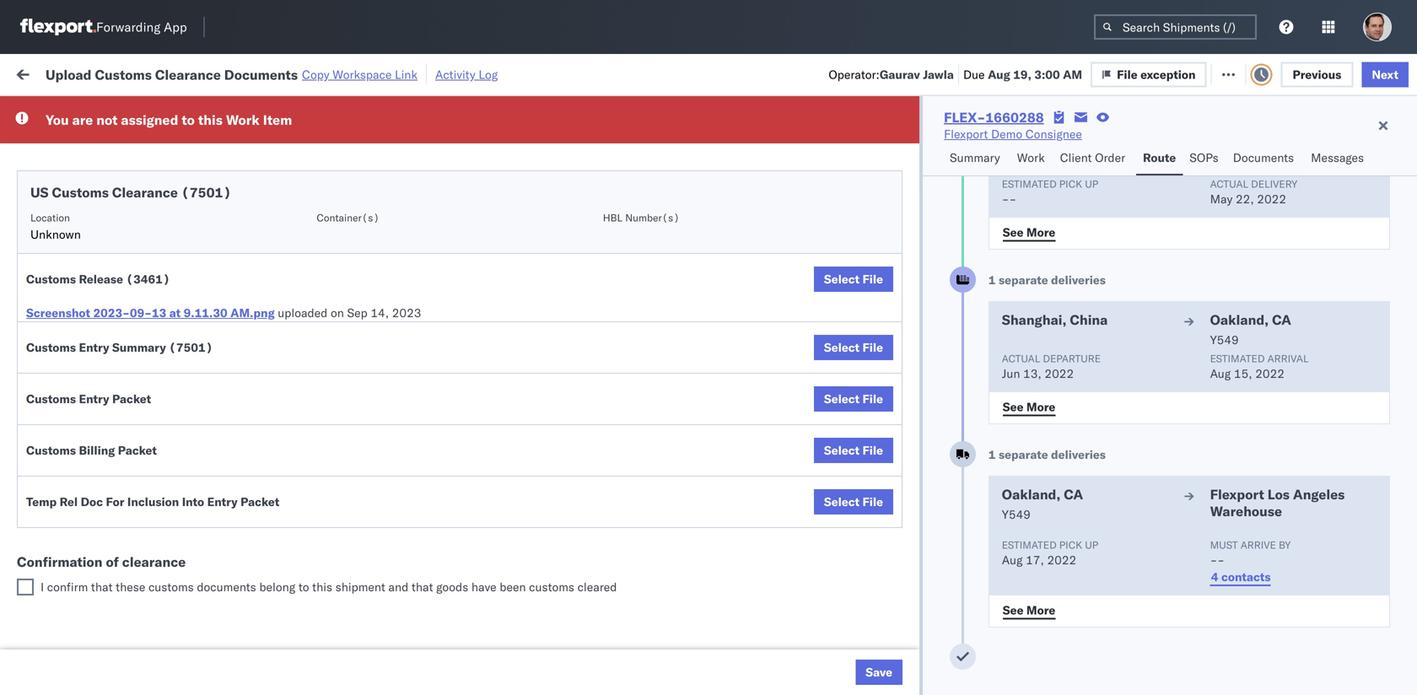 Task type: describe. For each thing, give the bounding box(es) containing it.
1 integration test account - western digital from the top
[[736, 168, 962, 183]]

client for client name
[[626, 138, 653, 151]]

nyku9743990
[[1039, 131, 1122, 146]]

may
[[1210, 191, 1233, 206]]

los right these
[[159, 567, 178, 582]]

1 bookings test consignee from the top
[[736, 354, 870, 369]]

4 contacts button
[[1210, 569, 1272, 585]]

shanghai, china
[[1002, 311, 1108, 328]]

los down 13
[[152, 345, 171, 359]]

2 vertical spatial entry
[[207, 494, 238, 509]]

feb up 3:00 pm est, feb 20, 2023
[[350, 205, 371, 220]]

2 bicu1234565, from the top
[[1039, 576, 1122, 591]]

departure
[[1043, 352, 1101, 365]]

6 schedule from the top
[[39, 493, 89, 508]]

from down 09-
[[124, 345, 149, 359]]

from up clearance
[[131, 530, 156, 545]]

pick for --
[[1059, 178, 1082, 190]]

customs up location
[[52, 184, 109, 201]]

select file for temp rel doc for inclusion into entry packet
[[824, 494, 883, 509]]

(10)
[[273, 65, 303, 80]]

upload customs clearance documents link
[[39, 232, 240, 266]]

1 schedule from the top
[[39, 130, 89, 145]]

2 1911466 from the top
[[968, 577, 1019, 591]]

products,
[[766, 131, 818, 146]]

2 bookings from the top
[[736, 428, 785, 443]]

15,
[[1234, 366, 1252, 381]]

2023-
[[93, 305, 130, 320]]

--
[[1149, 614, 1164, 628]]

2 flex-2001714 from the top
[[931, 205, 1019, 220]]

customs up the :
[[95, 66, 152, 83]]

schedule delivery appointment link for 2:59 am est, feb 17, 2023
[[39, 129, 207, 146]]

2 3:30 pm est, feb 17, 2023 from the top
[[272, 205, 424, 220]]

ca up estimated pick up aug 17, 2022
[[1064, 486, 1083, 503]]

from right 'for'
[[131, 493, 156, 508]]

1 separate deliveries for jun
[[989, 272, 1106, 287]]

see more for shanghai, china
[[1003, 399, 1056, 414]]

due aug 19, 3:00 am
[[963, 67, 1082, 82]]

2:59 for 2:59 am est, feb 28, 2023
[[272, 502, 297, 517]]

1919147
[[968, 502, 1019, 517]]

air for 3:00 pm est, feb 20, 2023
[[516, 243, 532, 257]]

2 flxt00001977428a from the top
[[1149, 391, 1265, 406]]

2 digital from the top
[[928, 205, 962, 220]]

am right 19,
[[1063, 67, 1082, 82]]

consignee button
[[727, 134, 879, 151]]

air for 3:30 pm est, feb 17, 2023
[[516, 168, 532, 183]]

feb left 28,
[[351, 502, 372, 517]]

ca up arrival
[[1272, 311, 1291, 328]]

from down upload customs clearance documents button
[[131, 270, 156, 285]]

017482927423 for 3:00 pm est, feb 20, 2023
[[1149, 243, 1237, 257]]

2022 for jun 13, 2022
[[1045, 366, 1074, 381]]

los up 13
[[159, 270, 178, 285]]

see for estimated pick up
[[1003, 225, 1024, 240]]

los left into
[[159, 493, 178, 508]]

flexport demo consignee link
[[944, 126, 1082, 143]]

flex-2150210 for 12:00 pm est, feb 25, 2023
[[931, 465, 1019, 480]]

7 schedule from the top
[[39, 530, 89, 545]]

separate for aug
[[999, 447, 1048, 462]]

0 vertical spatial on
[[420, 65, 433, 80]]

flexport for flexport demo consignee
[[944, 127, 988, 141]]

3 ocean from the top
[[516, 577, 551, 591]]

4 appointment from the top
[[138, 650, 207, 665]]

delivery for 2:59 am est, feb 17, 2023 schedule delivery appointment link
[[92, 130, 135, 145]]

batch
[[1323, 65, 1356, 80]]

clearance for upload customs clearance documents
[[131, 233, 185, 248]]

1 horizontal spatial at
[[342, 65, 353, 80]]

blocked,
[[206, 105, 249, 117]]

sep
[[347, 305, 368, 320]]

1 1911466 from the top
[[968, 539, 1019, 554]]

jun
[[1002, 366, 1020, 381]]

customs left billing
[[26, 443, 76, 458]]

1 flex-1911466 from the top
[[931, 539, 1019, 554]]

demu1232567 down china
[[1039, 353, 1125, 368]]

appointment for schedule delivery appointment link for 10:30 pm est, feb 21, 2023
[[138, 316, 207, 331]]

2 western from the top
[[880, 205, 925, 220]]

3 bookings from the top
[[736, 502, 785, 517]]

2 flex-1911466 from the top
[[931, 577, 1019, 591]]

9 resize handle column header from the left
[[1331, 131, 1351, 695]]

1 digital from the top
[[928, 168, 962, 183]]

delivery for 2nd schedule delivery appointment link from the top of the page
[[92, 205, 135, 219]]

progress
[[263, 105, 305, 117]]

deliveries for aug 17, 2022
[[1051, 447, 1106, 462]]

12:00
[[272, 465, 305, 480]]

estimated for 15,
[[1210, 352, 1265, 365]]

log
[[479, 67, 498, 82]]

flex-1660288 link
[[944, 109, 1044, 126]]

2022 for aug 15, 2022
[[1255, 366, 1285, 381]]

ocean lcl for otter
[[516, 131, 575, 146]]

warehouse
[[1210, 503, 1282, 520]]

est, down deadline button
[[322, 168, 347, 183]]

2 schedule delivery appointment button from the top
[[39, 204, 207, 222]]

deliveries for jun 13, 2022
[[1051, 272, 1106, 287]]

work inside button
[[183, 65, 213, 80]]

Search Shipments (/) text field
[[1094, 14, 1257, 40]]

1 schedule pickup from los angeles, ca from the top
[[39, 270, 227, 302]]

select file button for customs entry summary (7501)
[[814, 335, 893, 360]]

belong
[[259, 580, 295, 594]]

ca up 'screenshot'
[[39, 287, 55, 302]]

forwarding app
[[96, 19, 187, 35]]

numbers for mbl/mawb numbers
[[1210, 138, 1252, 151]]

copy workspace link button
[[302, 67, 418, 82]]

1 horizontal spatial work
[[226, 111, 260, 128]]

09-
[[130, 305, 152, 320]]

3 1977428 from the top
[[968, 391, 1019, 406]]

select file for customs entry packet
[[824, 391, 883, 406]]

(3461)
[[126, 272, 170, 286]]

and
[[388, 580, 409, 594]]

my work
[[17, 61, 92, 84]]

sops
[[1190, 150, 1219, 165]]

1 that from the left
[[91, 580, 113, 594]]

flex-1660288
[[944, 109, 1044, 126]]

my
[[17, 61, 44, 84]]

in
[[251, 105, 261, 117]]

25,
[[381, 465, 399, 480]]

2:59 for 2:59 am est, mar 3, 2023
[[272, 577, 297, 591]]

pickup down "customs entry summary (7501)"
[[85, 382, 121, 396]]

est, up 2:59 am est, feb 28, 2023 at the bottom left
[[329, 465, 354, 480]]

2022 inside estimated pick up aug 17, 2022
[[1047, 553, 1077, 567]]

2:59 for 2:59 am est, feb 17, 2023
[[272, 131, 297, 146]]

1 horizontal spatial 3:00
[[1034, 67, 1060, 82]]

1 bicu1234565, from the top
[[1039, 539, 1122, 554]]

temp
[[26, 494, 57, 509]]

22,
[[1236, 191, 1254, 206]]

1 flex-1911408 from the top
[[931, 354, 1019, 369]]

mbl/mawb numbers button
[[1141, 134, 1335, 151]]

messages button
[[1304, 143, 1373, 175]]

17, inside estimated pick up aug 17, 2022
[[1026, 553, 1044, 567]]

select file for customs release (3461)
[[824, 272, 883, 286]]

resize handle column header for client name
[[707, 131, 727, 695]]

consignee inside consignee button
[[736, 138, 784, 151]]

4 flex-1911466 from the top
[[931, 651, 1019, 666]]

0 horizontal spatial summary
[[112, 340, 166, 355]]

status
[[91, 105, 121, 117]]

angeles inside flexport los angeles warehouse
[[1293, 486, 1345, 503]]

ca down confirmation
[[39, 584, 55, 599]]

documents button
[[1226, 143, 1304, 175]]

1977428 for schedule pickup from los angeles, ca
[[968, 280, 1019, 294]]

otter products - test account
[[626, 131, 788, 146]]

1 horizontal spatial this
[[312, 580, 332, 594]]

packet for customs billing packet
[[118, 443, 157, 458]]

customs release (3461)
[[26, 272, 170, 286]]

3 schedule pickup from los angeles, ca button from the top
[[39, 566, 240, 602]]

9 schedule from the top
[[39, 650, 89, 665]]

schedule pickup from los angeles, ca link for 2nd schedule pickup from los angeles, ca button from the top of the page
[[39, 529, 240, 563]]

aug inside estimated arrival aug 15, 2022
[[1210, 366, 1231, 381]]

0 horizontal spatial to
[[182, 111, 195, 128]]

1 vertical spatial to
[[299, 580, 309, 594]]

file for customs entry packet
[[863, 391, 883, 406]]

resize handle column header for consignee
[[876, 131, 896, 695]]

pickup down upload proof of delivery "button" at the left bottom of page
[[92, 493, 128, 508]]

route button
[[1136, 143, 1183, 175]]

mbl/mawb numbers
[[1149, 138, 1252, 151]]

temp rel doc for inclusion into entry packet
[[26, 494, 279, 509]]

upload customs clearance documents copy workspace link
[[46, 66, 418, 83]]

release
[[79, 272, 123, 286]]

1 flex-2001714 from the top
[[931, 168, 1019, 183]]

bicu1234565, demu1232567 for 3rd schedule pickup from los angeles, ca button from the top of the page
[[1039, 576, 1211, 591]]

confirm pickup from los angeles, ca link for second confirm pickup from los angeles, ca button from the bottom of the page
[[39, 344, 240, 378]]

3 bicu1234565, from the top
[[1039, 613, 1122, 628]]

4 bookings test consignee from the top
[[736, 651, 870, 666]]

jawla
[[923, 67, 954, 82]]

more for shanghai, china
[[1027, 399, 1056, 414]]

appointment for 2:59 am est, feb 17, 2023 schedule delivery appointment link
[[138, 130, 207, 145]]

2 vertical spatial packet
[[241, 494, 279, 509]]

delivery down these
[[92, 650, 135, 665]]

3 resize handle column header from the left
[[488, 131, 508, 695]]

2 integration test account - western digital from the top
[[736, 205, 962, 220]]

llc
[[821, 131, 842, 146]]

2023 right 25,
[[402, 465, 431, 480]]

schedule pickup from los angeles international airport
[[39, 159, 224, 191]]

customs entry packet
[[26, 391, 151, 406]]

ready
[[128, 105, 158, 117]]

pickup down upload customs clearance documents
[[92, 270, 128, 285]]

2023 right 21, in the top left of the page
[[402, 317, 431, 332]]

2023 right container(s)
[[395, 205, 424, 220]]

1 3:30 pm est, feb 17, 2023 from the top
[[272, 168, 424, 183]]

client name button
[[618, 134, 710, 151]]

link
[[395, 67, 418, 82]]

est, left "14,"
[[329, 317, 354, 332]]

schedule delivery appointment button for 2:59 am est, feb 17, 2023
[[39, 129, 207, 148]]

billing
[[79, 443, 115, 458]]

Search Work text field
[[851, 60, 1034, 86]]

work inside button
[[1017, 150, 1045, 165]]

4 schedule from the top
[[39, 270, 89, 285]]

test 20 wi t
[[1360, 614, 1417, 628]]

up for aug 17, 2022
[[1085, 539, 1098, 551]]

4 schedule pickup from los angeles, ca from the top
[[39, 567, 227, 599]]

2 confirm from the top
[[39, 382, 82, 396]]

copy
[[302, 67, 330, 82]]

pick for aug 17, 2022
[[1059, 539, 1082, 551]]

save button
[[856, 660, 903, 685]]

select for customs billing packet
[[824, 443, 860, 458]]

pm up 3:00 pm est, feb 20, 2023
[[300, 205, 319, 220]]

est, left the mar
[[323, 577, 348, 591]]

id
[[926, 138, 936, 151]]

0 vertical spatial y549
[[1210, 332, 1239, 347]]

schedule delivery appointment button for 10:30 pm est, feb 21, 2023
[[39, 315, 207, 334]]

customs down 'screenshot'
[[26, 340, 76, 355]]

2 schedule pickup from los angeles, ca button from the top
[[39, 529, 240, 565]]

appointment for 2nd schedule delivery appointment link from the top of the page
[[138, 205, 207, 219]]

0 vertical spatial aug
[[988, 67, 1010, 82]]

2023 right the 20,
[[395, 243, 424, 257]]

21,
[[381, 317, 399, 332]]

2 schedule delivery appointment link from the top
[[39, 204, 207, 221]]

1 3:30 from the top
[[272, 168, 297, 183]]

1 vertical spatial y549
[[1002, 507, 1031, 522]]

filtered
[[17, 103, 58, 118]]

1 vertical spatial at
[[169, 305, 181, 320]]

ca up 'customs entry packet'
[[39, 361, 55, 376]]

order
[[1095, 150, 1125, 165]]

am for 2:59 am est, feb 28, 2023
[[300, 502, 320, 517]]

los up clearance
[[159, 530, 178, 545]]

of inside "button"
[[112, 464, 123, 479]]

2023 down deadline button
[[395, 168, 424, 183]]

3 see more button from the top
[[993, 598, 1066, 623]]

2023 right "14,"
[[392, 305, 421, 320]]

4 1911466 from the top
[[968, 651, 1019, 666]]

0 horizontal spatial on
[[331, 305, 344, 320]]

t
[[1416, 614, 1417, 628]]

3 1911466 from the top
[[968, 614, 1019, 628]]

1 separate deliveries for up
[[989, 447, 1106, 462]]

packet for customs entry packet
[[112, 391, 151, 406]]

client order
[[1060, 150, 1125, 165]]

1988285
[[968, 131, 1019, 146]]

from down "customs entry summary (7501)"
[[124, 382, 149, 396]]

select for customs entry packet
[[824, 391, 860, 406]]

ocean lcl for honeywell
[[516, 317, 575, 332]]

risk
[[356, 65, 375, 80]]

clearance for upload customs clearance documents copy workspace link
[[155, 66, 221, 83]]

ca down temp
[[39, 510, 55, 525]]

2 confirm pickup from los angeles, ca button from the top
[[39, 381, 240, 416]]

pickup down 2023-
[[85, 345, 121, 359]]

us customs clearance (7501)
[[30, 184, 231, 201]]

3 see more from the top
[[1003, 603, 1056, 618]]

1 bookings from the top
[[736, 354, 785, 369]]

goods
[[436, 580, 468, 594]]

2022 for may 22, 2022
[[1257, 191, 1286, 206]]

operator: gaurav jawla
[[829, 67, 954, 82]]

demu1232567 up 4
[[1125, 539, 1211, 554]]

flex-1919147
[[931, 502, 1019, 517]]

feb for schedule delivery appointment link for 10:30 pm est, feb 21, 2023
[[357, 317, 378, 332]]

est, right deadline
[[323, 131, 348, 146]]

2 2001714 from the top
[[968, 205, 1019, 220]]

3 maeu1234567 from the top
[[1039, 391, 1125, 405]]

name
[[656, 138, 683, 151]]

select for customs entry summary (7501)
[[824, 340, 860, 355]]

numbers for container numbers
[[1039, 145, 1081, 157]]

upload for proof
[[39, 464, 77, 479]]

lcl for honeywell - test account
[[554, 317, 575, 332]]

est, down 12:00 pm est, feb 25, 2023
[[323, 502, 348, 517]]

upload proof of delivery
[[39, 464, 169, 479]]

2 1911408 from the top
[[968, 428, 1019, 443]]

documents
[[197, 580, 256, 594]]

10 resize handle column header from the left
[[1387, 131, 1407, 695]]

products
[[657, 131, 705, 146]]

est, up 3:00 pm est, feb 20, 2023
[[322, 205, 347, 220]]

1 1911408 from the top
[[968, 354, 1019, 369]]

ca up i
[[39, 547, 55, 562]]

test
[[1360, 614, 1380, 628]]

2023 left snooze
[[396, 131, 425, 146]]

3 bookings test consignee from the top
[[736, 502, 870, 517]]

work,
[[177, 105, 204, 117]]

lcl for otter products - test account
[[554, 131, 575, 146]]

customs up the customs billing packet
[[26, 391, 76, 406]]

from down temp rel doc for inclusion into entry packet at the left of the page
[[131, 567, 156, 582]]

0 horizontal spatial oakland, ca y549
[[1002, 486, 1083, 522]]

i
[[40, 580, 44, 594]]

8 schedule from the top
[[39, 567, 89, 582]]

you
[[46, 111, 69, 128]]

message
[[226, 65, 273, 80]]

3 bicu1234565, demu1232567 from the top
[[1039, 613, 1211, 628]]

1 confirm pickup from los angeles, ca button from the top
[[39, 344, 240, 379]]

pm for upload customs clearance documents
[[300, 243, 319, 257]]

wi
[[1401, 614, 1413, 628]]

0 vertical spatial oakland, ca y549
[[1210, 311, 1291, 347]]

flex id button
[[896, 134, 1014, 151]]

2 customs from the left
[[529, 580, 574, 594]]

4 bookings from the top
[[736, 651, 785, 666]]

12:00 pm est, feb 25, 2023
[[272, 465, 431, 480]]

mar
[[351, 577, 373, 591]]

los inside the schedule pickup from los angeles international airport
[[159, 159, 178, 174]]



Task type: locate. For each thing, give the bounding box(es) containing it.
pickup right confirm
[[92, 567, 128, 582]]

2 pick from the top
[[1059, 539, 1082, 551]]

3 schedule pickup from los angeles, ca from the top
[[39, 530, 227, 562]]

confirm up the customs billing packet
[[39, 382, 82, 396]]

3 more from the top
[[1027, 603, 1056, 618]]

1 vertical spatial confirm pickup from los angeles, ca link
[[39, 381, 240, 415]]

documents inside upload customs clearance documents
[[39, 250, 100, 265]]

oakland, ca y549 up estimated arrival aug 15, 2022
[[1210, 311, 1291, 347]]

3 schedule from the top
[[39, 205, 89, 219]]

0 vertical spatial entry
[[79, 340, 109, 355]]

flex-1988285 button
[[904, 127, 1022, 151], [904, 127, 1022, 151]]

delivery up temp rel doc for inclusion into entry packet at the left of the page
[[126, 464, 169, 479]]

2022 inside actual delivery may 22, 2022
[[1257, 191, 1286, 206]]

upload inside upload customs clearance documents
[[39, 233, 77, 248]]

schedule delivery appointment for schedule delivery appointment link for 10:30 pm est, feb 21, 2023
[[39, 316, 207, 331]]

1 1 separate deliveries from the top
[[989, 272, 1106, 287]]

1660288
[[986, 109, 1044, 126]]

actual departure jun 13, 2022
[[1002, 352, 1101, 381]]

upload customs clearance documents
[[39, 233, 185, 265]]

select file button for customs billing packet
[[814, 438, 893, 463]]

2150210
[[968, 243, 1019, 257], [968, 465, 1019, 480]]

pick inside estimated pick up aug 17, 2022
[[1059, 539, 1082, 551]]

1 separate deliveries up shanghai, china
[[989, 272, 1106, 287]]

consignee inside flexport demo consignee link
[[1026, 127, 1082, 141]]

location
[[30, 211, 70, 224]]

1977428 up 'shanghai,'
[[968, 280, 1019, 294]]

see more down estimated pick up --
[[1003, 225, 1056, 240]]

status : ready for work, blocked, in progress
[[91, 105, 305, 117]]

None checkbox
[[17, 579, 34, 596]]

5 schedule from the top
[[39, 316, 89, 331]]

aug down 1919147 on the bottom right of the page
[[1002, 553, 1023, 567]]

resize handle column header for container numbers
[[1120, 131, 1141, 695]]

schedule delivery appointment button up "customs entry summary (7501)"
[[39, 315, 207, 334]]

2 see more from the top
[[1003, 399, 1056, 414]]

1 vertical spatial flexport
[[1210, 486, 1264, 503]]

los down "customs entry summary (7501)"
[[152, 382, 171, 396]]

0 horizontal spatial that
[[91, 580, 113, 594]]

est, down container(s)
[[322, 243, 347, 257]]

1977428 for schedule delivery appointment
[[968, 317, 1019, 332]]

flex-1988285
[[931, 131, 1019, 146]]

estimated down 1919147 on the bottom right of the page
[[1002, 539, 1057, 551]]

snooze
[[457, 138, 490, 151]]

0 vertical spatial deliveries
[[1051, 272, 1106, 287]]

western
[[880, 168, 925, 183], [880, 205, 925, 220]]

feb down workspace
[[351, 131, 372, 146]]

more for estimated pick up
[[1027, 225, 1056, 240]]

digital down id
[[928, 168, 962, 183]]

estimated for -
[[1002, 178, 1057, 190]]

flex-1977428 up jun in the right bottom of the page
[[931, 317, 1019, 332]]

schedule delivery appointment for 2nd schedule delivery appointment link from the top of the page
[[39, 205, 207, 219]]

demu1232567 down 4
[[1125, 613, 1211, 628]]

1 western from the top
[[880, 168, 925, 183]]

feb for schedule pickup from los angeles international airport link
[[350, 168, 371, 183]]

1 2150210 from the top
[[968, 243, 1019, 257]]

1 vertical spatial documents
[[1233, 150, 1294, 165]]

1 vertical spatial upload
[[39, 233, 77, 248]]

3:00 right 19,
[[1034, 67, 1060, 82]]

schedule delivery appointment link up "customs entry summary (7501)"
[[39, 315, 207, 332]]

documents for upload customs clearance documents
[[39, 250, 100, 265]]

4 schedule delivery appointment from the top
[[39, 650, 207, 665]]

select file for customs entry summary (7501)
[[824, 340, 883, 355]]

schedule delivery appointment link for 10:30 pm est, feb 21, 2023
[[39, 315, 207, 332]]

upload inside "button"
[[39, 464, 77, 479]]

2 up from the top
[[1085, 539, 1098, 551]]

estimated for aug
[[1002, 539, 1057, 551]]

0 vertical spatial digital
[[928, 168, 962, 183]]

message (10)
[[226, 65, 303, 80]]

pm for schedule delivery appointment
[[307, 317, 326, 332]]

1 flex-2150210 from the top
[[931, 243, 1019, 257]]

0 vertical spatial at
[[342, 65, 353, 80]]

confirm pickup from los angeles, ca button
[[39, 344, 240, 379], [39, 381, 240, 416]]

0 vertical spatial work
[[183, 65, 213, 80]]

forwarding
[[96, 19, 161, 35]]

clearance inside upload customs clearance documents
[[131, 233, 185, 248]]

2 vertical spatial see more button
[[993, 598, 1066, 623]]

1 vertical spatial flex-1977428
[[931, 317, 1019, 332]]

1 vertical spatial flex-1911408
[[931, 428, 1019, 443]]

3 flex-1977428 from the top
[[931, 391, 1019, 406]]

shipment
[[335, 580, 385, 594]]

packet
[[112, 391, 151, 406], [118, 443, 157, 458], [241, 494, 279, 509]]

schedule delivery appointment
[[39, 130, 207, 145], [39, 205, 207, 219], [39, 316, 207, 331], [39, 650, 207, 665]]

china
[[1070, 311, 1108, 328]]

clearance for us customs clearance (7501)
[[112, 184, 178, 201]]

1 vertical spatial summary
[[112, 340, 166, 355]]

schedule down confirm
[[39, 650, 89, 665]]

see down estimated pick up aug 17, 2022
[[1003, 603, 1024, 618]]

2 deliveries from the top
[[1051, 447, 1106, 462]]

1 vertical spatial oakland,
[[1002, 486, 1061, 503]]

confirm
[[47, 580, 88, 594]]

bookings test consignee
[[736, 354, 870, 369], [736, 428, 870, 443], [736, 502, 870, 517], [736, 651, 870, 666]]

3 select file from the top
[[824, 391, 883, 406]]

maeu1234567 up china
[[1039, 279, 1125, 294]]

1 for aug 17, 2022
[[989, 447, 996, 462]]

5 select file from the top
[[824, 494, 883, 509]]

1 vertical spatial schedule delivery appointment button
[[39, 204, 207, 222]]

0 vertical spatial ocean
[[516, 131, 551, 146]]

resize handle column header for mode
[[597, 131, 618, 695]]

1 select file from the top
[[824, 272, 883, 286]]

actual for jun
[[1002, 352, 1040, 365]]

aug inside estimated pick up aug 17, 2022
[[1002, 553, 1023, 567]]

demu1232567 up --
[[1125, 576, 1211, 591]]

client name
[[626, 138, 683, 151]]

client for client order
[[1060, 150, 1092, 165]]

2 flex-1977428 from the top
[[931, 317, 1019, 332]]

1 vertical spatial pick
[[1059, 539, 1082, 551]]

feb for 2:59 am est, feb 17, 2023 schedule delivery appointment link
[[351, 131, 372, 146]]

uploaded
[[278, 305, 328, 320]]

schedule left these
[[39, 567, 89, 582]]

2 vertical spatial air
[[516, 465, 532, 480]]

2 vertical spatial bicu1234565,
[[1039, 613, 1122, 628]]

feb for 'upload customs clearance documents' link
[[350, 243, 371, 257]]

1 separate deliveries
[[989, 272, 1106, 287], [989, 447, 1106, 462]]

1 vertical spatial confirm pickup from los angeles, ca
[[39, 382, 221, 413]]

entry for packet
[[79, 391, 109, 406]]

client inside button
[[1060, 150, 1092, 165]]

2150210 for 3:00 pm est, feb 20, 2023
[[968, 243, 1019, 257]]

schedule delivery appointment button
[[39, 129, 207, 148], [39, 204, 207, 222], [39, 315, 207, 334]]

to
[[182, 111, 195, 128], [299, 580, 309, 594]]

2 1 separate deliveries from the top
[[989, 447, 1106, 462]]

0 vertical spatial clearance
[[155, 66, 221, 83]]

see down estimated pick up --
[[1003, 225, 1024, 240]]

file for customs billing packet
[[863, 443, 883, 458]]

schedule inside the schedule pickup from los angeles international airport
[[39, 159, 89, 174]]

2022 inside actual departure jun 13, 2022
[[1045, 366, 1074, 381]]

1 pick from the top
[[1059, 178, 1082, 190]]

1 customs from the left
[[148, 580, 194, 594]]

0 horizontal spatial angeles
[[181, 159, 224, 174]]

1 vertical spatial 3:30
[[272, 205, 297, 220]]

y549 up estimated pick up aug 17, 2022
[[1002, 507, 1031, 522]]

0 vertical spatial confirm pickup from los angeles, ca button
[[39, 344, 240, 379]]

more down 13,
[[1027, 399, 1056, 414]]

work down flexport demo consignee link
[[1017, 150, 1045, 165]]

this left shipment
[[312, 580, 332, 594]]

into
[[182, 494, 204, 509]]

pick inside estimated pick up --
[[1059, 178, 1082, 190]]

documents down unknown
[[39, 250, 100, 265]]

deadline
[[272, 138, 315, 151]]

1977428
[[968, 280, 1019, 294], [968, 317, 1019, 332], [968, 391, 1019, 406]]

file
[[1130, 65, 1150, 80], [1117, 67, 1138, 82], [863, 272, 883, 286], [863, 340, 883, 355], [863, 391, 883, 406], [863, 443, 883, 458], [863, 494, 883, 509]]

1 vertical spatial up
[[1085, 539, 1098, 551]]

1 vertical spatial 1 separate deliveries
[[989, 447, 1106, 462]]

1 vertical spatial this
[[312, 580, 332, 594]]

1 flxt00001977428a from the top
[[1149, 317, 1265, 332]]

1 vertical spatial bicu1234565,
[[1039, 576, 1122, 591]]

select file
[[824, 272, 883, 286], [824, 340, 883, 355], [824, 391, 883, 406], [824, 443, 883, 458], [824, 494, 883, 509]]

of
[[112, 464, 123, 479], [106, 553, 119, 570]]

packet down "customs entry summary (7501)"
[[112, 391, 151, 406]]

2023 right 3,
[[390, 577, 419, 591]]

arrival
[[1268, 352, 1309, 365]]

upload customs clearance documents button
[[39, 232, 240, 268]]

confirm pickup from los angeles, ca for 1st confirm pickup from los angeles, ca button from the bottom
[[39, 382, 221, 413]]

confirm pickup from los angeles, ca link down 09-
[[39, 344, 240, 378]]

confirm pickup from los angeles, ca link down "customs entry summary (7501)"
[[39, 381, 240, 415]]

2 vertical spatial documents
[[39, 250, 100, 265]]

187
[[395, 65, 417, 80]]

0 vertical spatial flex-2001714
[[931, 168, 1019, 183]]

2001714 down 1988285
[[968, 168, 1019, 183]]

1 see from the top
[[1003, 225, 1024, 240]]

1 confirm from the top
[[39, 345, 82, 359]]

file for customs release (3461)
[[863, 272, 883, 286]]

at
[[342, 65, 353, 80], [169, 305, 181, 320]]

confirm pickup from los angeles, ca button down 09-
[[39, 344, 240, 379]]

3:30 pm est, feb 17, 2023 up 3:00 pm est, feb 20, 2023
[[272, 205, 424, 220]]

0 vertical spatial separate
[[999, 272, 1048, 287]]

4 schedule pickup from los angeles, ca link from the top
[[39, 566, 240, 600]]

1 vertical spatial clearance
[[112, 184, 178, 201]]

estimated inside estimated arrival aug 15, 2022
[[1210, 352, 1265, 365]]

flexport for flexport los angeles warehouse
[[1210, 486, 1264, 503]]

0 vertical spatial confirm pickup from los angeles, ca link
[[39, 344, 240, 378]]

2 vertical spatial work
[[1017, 150, 1045, 165]]

0 vertical spatial this
[[198, 111, 223, 128]]

2 see more button from the top
[[993, 395, 1066, 420]]

2 vertical spatial more
[[1027, 603, 1056, 618]]

flexport demo consignee
[[944, 127, 1082, 141]]

1 up from the top
[[1085, 178, 1098, 190]]

customs inside upload customs clearance documents
[[80, 233, 128, 248]]

of right proof
[[112, 464, 123, 479]]

flexport. image
[[20, 19, 96, 35]]

2 flex-2150210 from the top
[[931, 465, 1019, 480]]

cleared
[[577, 580, 617, 594]]

0 vertical spatial mawb1234
[[1149, 168, 1215, 183]]

see more for estimated pick up
[[1003, 225, 1056, 240]]

file for customs entry summary (7501)
[[863, 340, 883, 355]]

hbl
[[603, 211, 623, 224]]

been
[[500, 580, 526, 594]]

5 select from the top
[[824, 494, 860, 509]]

schedule down "you"
[[39, 130, 89, 145]]

doc
[[81, 494, 103, 509]]

2 3:30 from the top
[[272, 205, 297, 220]]

2 ocean lcl from the top
[[516, 317, 575, 332]]

1 vertical spatial 1977428
[[968, 317, 1019, 332]]

1 vertical spatial see
[[1003, 399, 1024, 414]]

1 vertical spatial western
[[880, 205, 925, 220]]

los inside flexport los angeles warehouse
[[1268, 486, 1290, 503]]

schedule pickup from los angeles international airport link
[[39, 158, 240, 192]]

2 horizontal spatial work
[[1017, 150, 1045, 165]]

2 vertical spatial estimated
[[1002, 539, 1057, 551]]

2 that from the left
[[412, 580, 433, 594]]

1 horizontal spatial client
[[1060, 150, 1092, 165]]

batch action button
[[1297, 60, 1408, 86]]

more down estimated pick up --
[[1027, 225, 1056, 240]]

2 017482927423 from the top
[[1149, 465, 1237, 480]]

select file for customs billing packet
[[824, 443, 883, 458]]

1 flex-1977428 from the top
[[931, 280, 1019, 294]]

bicu1234565, demu1232567
[[1039, 539, 1211, 554], [1039, 576, 1211, 591], [1039, 613, 1211, 628]]

separate up 1919147 on the bottom right of the page
[[999, 447, 1048, 462]]

have
[[471, 580, 497, 594]]

5 select file button from the top
[[814, 489, 893, 515]]

up inside estimated pick up --
[[1085, 178, 1098, 190]]

3 schedule delivery appointment from the top
[[39, 316, 207, 331]]

9.11.30
[[184, 305, 228, 320]]

2001714 down summary button
[[968, 205, 1019, 220]]

angeles inside the schedule pickup from los angeles international airport
[[181, 159, 224, 174]]

schedule delivery appointment button down us customs clearance (7501)
[[39, 204, 207, 222]]

3 schedule delivery appointment link from the top
[[39, 315, 207, 332]]

bookings
[[736, 354, 785, 369], [736, 428, 785, 443], [736, 502, 785, 517], [736, 651, 785, 666]]

flex-2150210 button
[[904, 238, 1022, 262], [904, 238, 1022, 262], [904, 461, 1022, 485], [904, 461, 1022, 485]]

1 vertical spatial maeu1234567
[[1039, 316, 1125, 331]]

delivery for schedule delivery appointment link for 10:30 pm est, feb 21, 2023
[[92, 316, 135, 331]]

2 mawb1234 from the top
[[1149, 205, 1215, 220]]

2022 inside estimated arrival aug 15, 2022
[[1255, 366, 1285, 381]]

1 see more button from the top
[[993, 220, 1066, 245]]

2 schedule pickup from los angeles, ca link from the top
[[39, 492, 240, 526]]

2:59 am est, feb 17, 2023
[[272, 131, 425, 146]]

flex-1977428 for schedule delivery appointment
[[931, 317, 1019, 332]]

2 appointment from the top
[[138, 205, 207, 219]]

3 see from the top
[[1003, 603, 1024, 618]]

1911408
[[968, 354, 1019, 369], [968, 428, 1019, 443]]

select
[[824, 272, 860, 286], [824, 340, 860, 355], [824, 391, 860, 406], [824, 443, 860, 458], [824, 494, 860, 509]]

summary inside button
[[950, 150, 1000, 165]]

that right and
[[412, 580, 433, 594]]

on left sep
[[331, 305, 344, 320]]

schedule pickup from los angeles, ca link for 3rd schedule pickup from los angeles, ca button from the top of the page
[[39, 566, 240, 600]]

save
[[866, 665, 893, 680]]

1 vertical spatial flex-2001714
[[931, 205, 1019, 220]]

pm for schedule pickup from los angeles international airport
[[300, 168, 319, 183]]

client left name
[[626, 138, 653, 151]]

2 resize handle column header from the left
[[429, 131, 449, 695]]

1 vertical spatial more
[[1027, 399, 1056, 414]]

see more button for shanghai, china
[[993, 395, 1066, 420]]

1 vertical spatial mawb1234
[[1149, 205, 1215, 220]]

0 vertical spatial angeles
[[181, 159, 224, 174]]

0 vertical spatial flex-1977428
[[931, 280, 1019, 294]]

angeles down status : ready for work, blocked, in progress
[[181, 159, 224, 174]]

client inside client name button
[[626, 138, 653, 151]]

1 horizontal spatial flexport
[[1210, 486, 1264, 503]]

(7501) for us customs clearance (7501)
[[181, 184, 231, 201]]

previous button
[[1281, 62, 1353, 87]]

am.png
[[230, 305, 275, 320]]

017482927423 up 'warehouse'
[[1149, 465, 1237, 480]]

2 bicu1234565, demu1232567 from the top
[[1039, 576, 1211, 591]]

container
[[1039, 131, 1084, 144]]

aug left 15,
[[1210, 366, 1231, 381]]

3:30 pm est, feb 17, 2023 down deadline button
[[272, 168, 424, 183]]

import
[[142, 65, 180, 80]]

1 confirm pickup from los angeles, ca link from the top
[[39, 344, 240, 378]]

mawb1234
[[1149, 168, 1215, 183], [1149, 205, 1215, 220]]

from up the airport on the left
[[131, 159, 156, 174]]

0 vertical spatial upload
[[46, 66, 92, 83]]

filtered by:
[[17, 103, 77, 118]]

1 horizontal spatial oakland,
[[1210, 311, 1269, 328]]

confirmation
[[17, 553, 102, 570]]

am for 2:59 am est, feb 17, 2023
[[300, 131, 320, 146]]

1 1977428 from the top
[[968, 280, 1019, 294]]

on right 'link'
[[420, 65, 433, 80]]

select for temp rel doc for inclusion into entry packet
[[824, 494, 860, 509]]

(7501) for customs entry summary (7501)
[[169, 340, 213, 355]]

1 vertical spatial separate
[[999, 447, 1048, 462]]

oakland, up estimated pick up aug 17, 2022
[[1002, 486, 1061, 503]]

select file button for customs release (3461)
[[814, 267, 893, 292]]

see more button for estimated pick up
[[993, 220, 1066, 245]]

am for 2:59 am est, mar 3, 2023
[[300, 577, 320, 591]]

0 vertical spatial estimated
[[1002, 178, 1057, 190]]

feb for upload proof of delivery link
[[357, 465, 378, 480]]

select for customs release (3461)
[[824, 272, 860, 286]]

from inside the schedule pickup from los angeles international airport
[[131, 159, 156, 174]]

due
[[963, 67, 985, 82]]

2150210 up 1919147 on the bottom right of the page
[[968, 465, 1019, 480]]

2 vertical spatial 1977428
[[968, 391, 1019, 406]]

schedule delivery appointment for 2:59 am est, feb 17, 2023 schedule delivery appointment link
[[39, 130, 207, 145]]

customs up 'screenshot'
[[26, 272, 76, 286]]

1 vertical spatial oakland, ca y549
[[1002, 486, 1083, 522]]

0 horizontal spatial at
[[169, 305, 181, 320]]

upload down location
[[39, 233, 77, 248]]

international
[[39, 176, 107, 191]]

am right belong
[[300, 577, 320, 591]]

8 resize handle column header from the left
[[1120, 131, 1141, 695]]

0 horizontal spatial numbers
[[1039, 145, 1081, 157]]

resize handle column header for flex id
[[1011, 131, 1031, 695]]

2 vertical spatial schedule pickup from los angeles, ca button
[[39, 566, 240, 602]]

1 vertical spatial confirm
[[39, 382, 82, 396]]

bicu1234565, demu1232567 for 2nd schedule pickup from los angeles, ca button from the top of the page
[[1039, 539, 1211, 554]]

1 2001714 from the top
[[968, 168, 1019, 183]]

fcl
[[554, 577, 575, 591]]

2 lcl from the top
[[554, 317, 575, 332]]

1 deliveries from the top
[[1051, 272, 1106, 287]]

see down jun in the right bottom of the page
[[1003, 399, 1024, 414]]

documents up delivery
[[1233, 150, 1294, 165]]

0 vertical spatial 1977428
[[968, 280, 1019, 294]]

0 vertical spatial 2:59
[[272, 131, 297, 146]]

017482927423 for 12:00 pm est, feb 25, 2023
[[1149, 465, 1237, 480]]

schedule delivery appointment link
[[39, 129, 207, 146], [39, 204, 207, 221], [39, 315, 207, 332]]

estimated inside estimated pick up --
[[1002, 178, 1057, 190]]

0 horizontal spatial 3:00
[[272, 243, 297, 257]]

demo
[[991, 127, 1023, 141]]

documents for upload customs clearance documents copy workspace link
[[224, 66, 298, 83]]

on
[[771, 243, 788, 257], [880, 243, 898, 257], [771, 465, 788, 480], [880, 465, 898, 480]]

otter for otter products - test account
[[626, 131, 654, 146]]

for
[[161, 105, 174, 117]]

2 2:59 from the top
[[272, 502, 297, 517]]

up inside estimated pick up aug 17, 2022
[[1085, 539, 1098, 551]]

customs entry summary (7501)
[[26, 340, 213, 355]]

integration
[[736, 168, 794, 183], [736, 205, 794, 220], [626, 243, 684, 257], [736, 243, 794, 257], [626, 465, 684, 480], [736, 465, 794, 480]]

pm
[[300, 168, 319, 183], [300, 205, 319, 220], [300, 243, 319, 257], [307, 317, 326, 332], [307, 465, 326, 480]]

air for 12:00 pm est, feb 25, 2023
[[516, 465, 532, 480]]

actual inside actual departure jun 13, 2022
[[1002, 352, 1040, 365]]

gaurav
[[880, 67, 920, 82]]

entry for summary
[[79, 340, 109, 355]]

2 vertical spatial 2:59
[[272, 577, 297, 591]]

item
[[263, 111, 292, 128]]

am down 12:00
[[300, 502, 320, 517]]

flex-1911408 button
[[904, 350, 1022, 373], [904, 350, 1022, 373], [904, 424, 1022, 448], [904, 424, 1022, 448]]

1 vertical spatial packet
[[118, 443, 157, 458]]

appointment down '(3461)'
[[138, 316, 207, 331]]

1 for jun 13, 2022
[[989, 272, 996, 287]]

bicu1234565,
[[1039, 539, 1122, 554], [1039, 576, 1122, 591], [1039, 613, 1122, 628]]

0 vertical spatial ocean lcl
[[516, 131, 575, 146]]

1 1 from the top
[[989, 272, 996, 287]]

delivery up "customs entry summary (7501)"
[[92, 316, 135, 331]]

0 horizontal spatial this
[[198, 111, 223, 128]]

0 vertical spatial see
[[1003, 225, 1024, 240]]

2023 right 28,
[[396, 502, 425, 517]]

2 1 from the top
[[989, 447, 996, 462]]

delivery
[[1251, 178, 1298, 190]]

estimated inside estimated pick up aug 17, 2022
[[1002, 539, 1057, 551]]

1 vertical spatial of
[[106, 553, 119, 570]]

1 schedule pickup from los angeles, ca button from the top
[[39, 270, 240, 305]]

flxt00001977428a down 15,
[[1149, 391, 1265, 406]]

1 otter from the left
[[626, 131, 654, 146]]

0 vertical spatial schedule delivery appointment link
[[39, 129, 207, 146]]

1 air from the top
[[516, 168, 532, 183]]

otter for otter products, llc
[[736, 131, 763, 146]]

separate
[[999, 272, 1048, 287], [999, 447, 1048, 462]]

3 air from the top
[[516, 465, 532, 480]]

upload for customs
[[39, 233, 77, 248]]

1911408 left 13,
[[968, 354, 1019, 369]]

1 vertical spatial see more button
[[993, 395, 1066, 420]]

maeu1234567 for schedule pickup from los angeles, ca
[[1039, 279, 1125, 294]]

0 vertical spatial documents
[[224, 66, 298, 83]]

2 vertical spatial aug
[[1002, 553, 1023, 567]]

select file button for temp rel doc for inclusion into entry packet
[[814, 489, 893, 515]]

0 vertical spatial oakland,
[[1210, 311, 1269, 328]]

schedule delivery appointment button down not
[[39, 129, 207, 148]]

3:00 up uploaded
[[272, 243, 297, 257]]

schedule pickup from los angeles, ca link for third schedule pickup from los angeles, ca button from the bottom
[[39, 270, 240, 303]]

2 air from the top
[[516, 243, 532, 257]]

1 017482927423 from the top
[[1149, 243, 1237, 257]]

of up these
[[106, 553, 119, 570]]

1 mawb1234 from the top
[[1149, 168, 1215, 183]]

0 horizontal spatial otter
[[626, 131, 654, 146]]

delivery down not
[[92, 130, 135, 145]]

unknown
[[30, 227, 81, 242]]

2 vertical spatial maeu1234567
[[1039, 391, 1125, 405]]

1 vertical spatial confirm pickup from los angeles, ca button
[[39, 381, 240, 416]]

0 vertical spatial 2150210
[[968, 243, 1019, 257]]

pickup inside the schedule pickup from los angeles international airport
[[92, 159, 128, 174]]

1 vertical spatial 3:30 pm est, feb 17, 2023
[[272, 205, 424, 220]]

2 bookings test consignee from the top
[[736, 428, 870, 443]]

confirm down 'screenshot'
[[39, 345, 82, 359]]

1 vertical spatial integration test account - western digital
[[736, 205, 962, 220]]

0 vertical spatial schedule pickup from los angeles, ca button
[[39, 270, 240, 305]]

flex-1977428 for schedule pickup from los angeles, ca
[[931, 280, 1019, 294]]

entry right into
[[207, 494, 238, 509]]

track
[[436, 65, 464, 80]]

0 vertical spatial bicu1234565,
[[1039, 539, 1122, 554]]

2 flex-1911408 from the top
[[931, 428, 1019, 443]]

resize handle column header
[[241, 131, 262, 695], [429, 131, 449, 695], [488, 131, 508, 695], [597, 131, 618, 695], [707, 131, 727, 695], [876, 131, 896, 695], [1011, 131, 1031, 695], [1120, 131, 1141, 695], [1331, 131, 1351, 695], [1387, 131, 1407, 695]]

0 vertical spatial integration test account - western digital
[[736, 168, 962, 183]]

schedule delivery appointment down these
[[39, 650, 207, 665]]

0 vertical spatial 3:00
[[1034, 67, 1060, 82]]

1 schedule delivery appointment button from the top
[[39, 129, 207, 148]]

feb down deadline button
[[350, 168, 371, 183]]

location unknown
[[30, 211, 81, 242]]

customs right been
[[529, 580, 574, 594]]

entry down 2023-
[[79, 340, 109, 355]]

0 vertical spatial summary
[[950, 150, 1000, 165]]

0 vertical spatial flexport
[[944, 127, 988, 141]]

customs billing packet
[[26, 443, 157, 458]]

actual inside actual delivery may 22, 2022
[[1210, 178, 1249, 190]]

schedule pickup from los angeles, ca link
[[39, 270, 240, 303], [39, 492, 240, 526], [39, 529, 240, 563], [39, 566, 240, 600]]

flex-1911408
[[931, 354, 1019, 369], [931, 428, 1019, 443]]

0 horizontal spatial work
[[183, 65, 213, 80]]

see more down 13,
[[1003, 399, 1056, 414]]

pickup up confirmation of clearance
[[92, 530, 128, 545]]

for
[[106, 494, 124, 509]]

1 horizontal spatial documents
[[224, 66, 298, 83]]

1 bicu1234565, demu1232567 from the top
[[1039, 539, 1211, 554]]

assigned
[[121, 111, 178, 128]]

3 select from the top
[[824, 391, 860, 406]]

resize handle column header for workitem
[[241, 131, 262, 695]]

summary
[[950, 150, 1000, 165], [112, 340, 166, 355]]

1 schedule pickup from los angeles, ca link from the top
[[39, 270, 240, 303]]

this
[[198, 111, 223, 128], [312, 580, 332, 594]]

flexport inside flexport los angeles warehouse
[[1210, 486, 1264, 503]]

0 horizontal spatial oakland,
[[1002, 486, 1061, 503]]

separate for 13,
[[999, 272, 1048, 287]]

1 vertical spatial air
[[516, 243, 532, 257]]

1 select file button from the top
[[814, 267, 893, 292]]

4 resize handle column header from the left
[[597, 131, 618, 695]]

2150210 for 12:00 pm est, feb 25, 2023
[[968, 465, 1019, 480]]

see more button down estimated pick up aug 17, 2022
[[993, 598, 1066, 623]]

schedule delivery appointment link down us customs clearance (7501)
[[39, 204, 207, 221]]

3,
[[376, 577, 387, 591]]

ocean for honeywell - test account
[[516, 317, 551, 332]]

numbers inside the "container numbers"
[[1039, 145, 1081, 157]]

pm for upload proof of delivery
[[307, 465, 326, 480]]

pm down container(s)
[[300, 243, 319, 257]]

airport
[[110, 176, 148, 191]]

2022
[[1257, 191, 1286, 206], [1045, 366, 1074, 381], [1255, 366, 1285, 381], [1047, 553, 1077, 567]]

documents
[[224, 66, 298, 83], [1233, 150, 1294, 165], [39, 250, 100, 265]]

confirm pickup from los angeles, ca button down "customs entry summary (7501)"
[[39, 381, 240, 416]]

3 flex-1911466 from the top
[[931, 614, 1019, 628]]

work right import
[[183, 65, 213, 80]]

2 vertical spatial ocean
[[516, 577, 551, 591]]

appointment down you are not assigned to this work item
[[138, 130, 207, 145]]

1 lcl from the top
[[554, 131, 575, 146]]

delivery inside upload proof of delivery link
[[126, 464, 169, 479]]

ca up the customs billing packet
[[39, 399, 55, 413]]

4 select file button from the top
[[814, 438, 893, 463]]

mode
[[516, 138, 542, 151]]

1 vertical spatial schedule delivery appointment link
[[39, 204, 207, 221]]

resize handle column header for deadline
[[429, 131, 449, 695]]

2 vertical spatial schedule delivery appointment button
[[39, 315, 207, 334]]

maeu1234567 for schedule delivery appointment
[[1039, 316, 1125, 331]]

2 schedule pickup from los angeles, ca from the top
[[39, 493, 227, 525]]



Task type: vqa. For each thing, say whether or not it's contained in the screenshot.
12:00 PM EST, Feb 25, 2023's the 017482927423
yes



